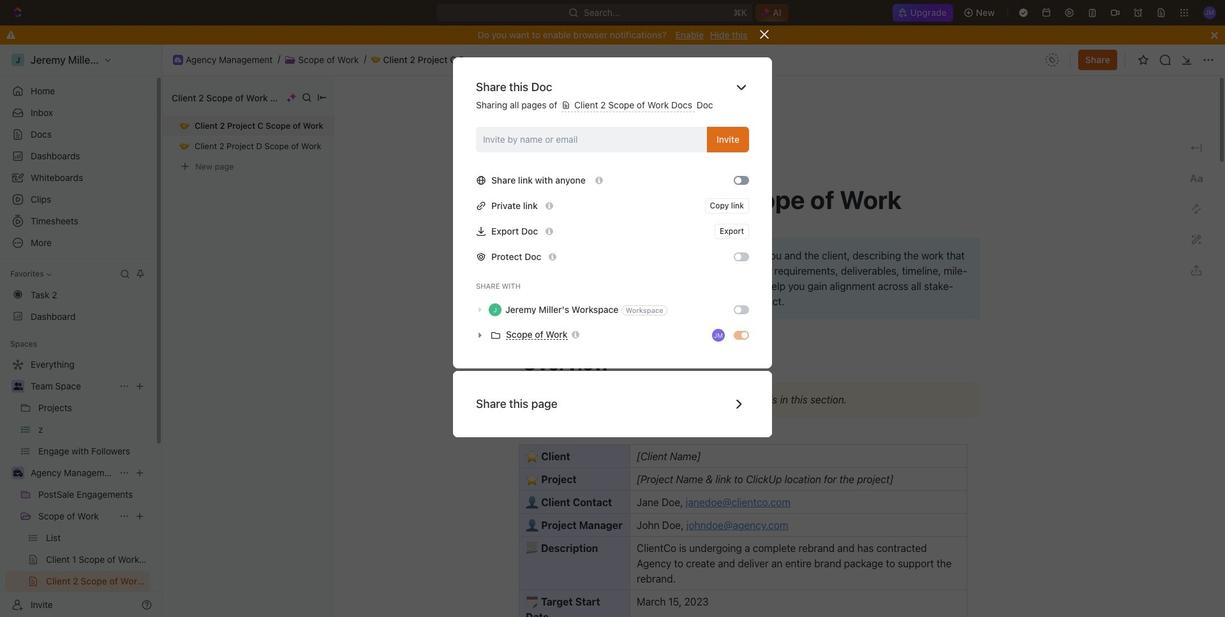 Task type: locate. For each thing, give the bounding box(es) containing it.
business time image
[[175, 57, 181, 62]]

business time image
[[13, 470, 23, 477]]

tree
[[5, 355, 150, 618]]



Task type: describe. For each thing, give the bounding box(es) containing it.
Invite by name or email text field
[[483, 130, 702, 149]]

sidebar navigation
[[0, 45, 163, 618]]

tree inside sidebar navigation
[[5, 355, 150, 618]]

user group image
[[13, 383, 23, 391]]



Task type: vqa. For each thing, say whether or not it's contained in the screenshot.
how
no



